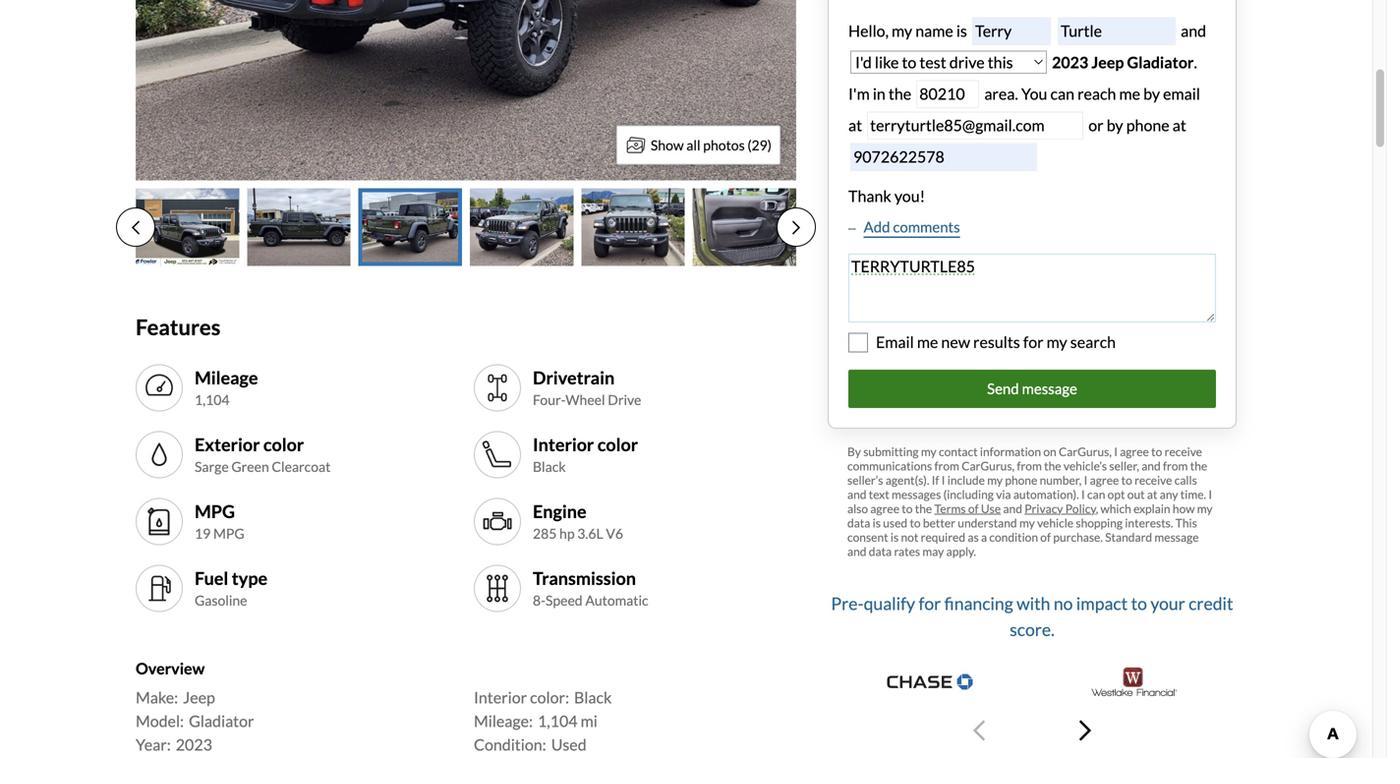 Task type: locate. For each thing, give the bounding box(es) containing it.
communications
[[848, 458, 932, 473]]

gladiator right model:
[[189, 712, 254, 731]]

1,104 down color:
[[538, 712, 578, 731]]

1 horizontal spatial interior
[[533, 434, 594, 455]]

0 horizontal spatial black
[[533, 458, 566, 475]]

Comments text field
[[849, 254, 1216, 323]]

understand
[[958, 516, 1017, 530]]

phone inside by submitting my contact information on cargurus, i agree to receive communications from cargurus, from the vehicle's seller, and from the seller's agent(s). if i include my phone number, i agree to receive calls and text messages (including via automation). i can opt out at any time. i also agree to the
[[1005, 473, 1038, 487]]

data left rates
[[869, 544, 892, 558]]

by inside area. you can reach me by email at
[[1144, 84, 1160, 103]]

interior color image
[[482, 439, 513, 471]]

from
[[935, 458, 960, 473], [1017, 458, 1042, 473], [1163, 458, 1188, 473]]

1 vertical spatial 2023
[[176, 735, 212, 754]]

to
[[1152, 444, 1163, 458], [1122, 473, 1133, 487], [902, 501, 913, 516], [910, 516, 921, 530], [1131, 593, 1147, 614]]

by right or
[[1107, 116, 1124, 135]]

agree up ,
[[1090, 473, 1119, 487]]

exterior color sarge green clearcoat
[[195, 434, 331, 475]]

black up engine
[[533, 458, 566, 475]]

score.
[[1010, 619, 1055, 640]]

0 vertical spatial of
[[968, 501, 979, 516]]

0 horizontal spatial phone
[[1005, 473, 1038, 487]]

phone down email
[[1127, 116, 1170, 135]]

receive up explain on the bottom right
[[1135, 473, 1173, 487]]

at down i'm
[[849, 116, 862, 135]]

Email address email field
[[867, 112, 1084, 140]]

0 horizontal spatial 2023
[[176, 735, 212, 754]]

by
[[848, 444, 861, 458]]

view vehicle photo 3 image
[[359, 188, 462, 266]]

i right if
[[942, 473, 945, 487]]

of down privacy
[[1041, 530, 1051, 544]]

2 horizontal spatial from
[[1163, 458, 1188, 473]]

privacy policy link
[[1025, 501, 1096, 516]]

send message
[[987, 380, 1078, 397]]

hello,
[[849, 21, 889, 40]]

at down email
[[1173, 116, 1187, 135]]

model:
[[136, 712, 184, 731]]

black
[[533, 458, 566, 475], [574, 688, 612, 707]]

1 vertical spatial message
[[1155, 530, 1199, 544]]

2 color from the left
[[598, 434, 638, 455]]

0 vertical spatial interior
[[533, 434, 594, 455]]

as
[[968, 530, 979, 544]]

1 horizontal spatial 2023
[[1052, 53, 1089, 72]]

transmission image
[[482, 573, 513, 604]]

at inside area. you can reach me by email at
[[849, 116, 862, 135]]

next page image
[[793, 220, 800, 235]]

0 horizontal spatial color
[[263, 434, 304, 455]]

jeep down "overview"
[[183, 688, 215, 707]]

2 horizontal spatial agree
[[1120, 444, 1149, 458]]

hello, my name is
[[849, 21, 971, 40]]

if
[[932, 473, 940, 487]]

and
[[1178, 21, 1207, 40], [1142, 458, 1161, 473], [848, 487, 867, 501], [1003, 501, 1023, 516], [848, 544, 867, 558]]

1 vertical spatial can
[[1088, 487, 1106, 501]]

view vehicle photo 6 image
[[693, 188, 797, 266]]

1 horizontal spatial from
[[1017, 458, 1042, 473]]

purchase.
[[1053, 530, 1103, 544]]

mpg image
[[144, 506, 175, 537]]

message
[[1022, 380, 1078, 397], [1155, 530, 1199, 544]]

fuel type image
[[144, 573, 175, 604]]

clearcoat
[[272, 458, 331, 475]]

jeep down last name field
[[1092, 53, 1124, 72]]

to right used
[[910, 516, 921, 530]]

is left not
[[891, 530, 899, 544]]

for right results
[[1023, 332, 1044, 351]]

from left on
[[1017, 458, 1042, 473]]

by left email
[[1144, 84, 1160, 103]]

0 horizontal spatial of
[[968, 501, 979, 516]]

message right send
[[1022, 380, 1078, 397]]

1 horizontal spatial for
[[1023, 332, 1044, 351]]

for
[[1023, 332, 1044, 351], [919, 593, 941, 614]]

i
[[1114, 444, 1118, 458], [942, 473, 945, 487], [1084, 473, 1088, 487], [1082, 487, 1085, 501], [1209, 487, 1213, 501]]

type
[[232, 567, 268, 589]]

add comments button
[[849, 216, 960, 238]]

0 vertical spatial agree
[[1120, 444, 1149, 458]]

black up mi
[[574, 688, 612, 707]]

0 horizontal spatial agree
[[871, 501, 900, 516]]

1 horizontal spatial color
[[598, 434, 638, 455]]

Last name field
[[1058, 17, 1176, 45]]

the left terms
[[915, 501, 932, 516]]

0 horizontal spatial from
[[935, 458, 960, 473]]

is left used
[[873, 516, 881, 530]]

automatic
[[585, 592, 649, 609]]

chevron left image
[[974, 719, 985, 742]]

receive up calls
[[1165, 444, 1203, 458]]

cargurus, up via
[[962, 458, 1015, 473]]

0 vertical spatial message
[[1022, 380, 1078, 397]]

i left ,
[[1082, 487, 1085, 501]]

by submitting my contact information on cargurus, i agree to receive communications from cargurus, from the vehicle's seller, and from the seller's agent(s). if i include my phone number, i agree to receive calls and text messages (including via automation). i can opt out at any time. i also agree to the
[[848, 444, 1213, 516]]

.
[[1194, 53, 1198, 72]]

1 horizontal spatial black
[[574, 688, 612, 707]]

1 horizontal spatial message
[[1155, 530, 1199, 544]]

Phone (optional) telephone field
[[851, 143, 1037, 171]]

from up the "any"
[[1163, 458, 1188, 473]]

0 horizontal spatial can
[[1051, 84, 1075, 103]]

0 vertical spatial phone
[[1127, 116, 1170, 135]]

overview
[[136, 659, 205, 678]]

0 horizontal spatial is
[[873, 516, 881, 530]]

interior
[[533, 434, 594, 455], [474, 688, 527, 707]]

jeep
[[1092, 53, 1124, 72], [183, 688, 215, 707]]

area. you can reach me by email at
[[849, 84, 1201, 135]]

and right use
[[1003, 501, 1023, 516]]

my right how
[[1197, 501, 1213, 516]]

drive
[[608, 392, 642, 408]]

1 horizontal spatial 1,104
[[538, 712, 578, 731]]

gasoline
[[195, 592, 247, 609]]

can right you
[[1051, 84, 1075, 103]]

interior down four-
[[533, 434, 594, 455]]

mileage 1,104
[[195, 367, 258, 408]]

v6
[[606, 525, 623, 542]]

gladiator
[[1127, 53, 1194, 72], [189, 712, 254, 731]]

2023 right the year:
[[176, 735, 212, 754]]

0 vertical spatial by
[[1144, 84, 1160, 103]]

me down 2023 jeep gladiator
[[1120, 84, 1141, 103]]

jeep for model:
[[183, 688, 215, 707]]

for right the qualify
[[919, 593, 941, 614]]

can left opt in the right of the page
[[1088, 487, 1106, 501]]

engine 285 hp 3.6l v6
[[533, 500, 623, 542]]

automation).
[[1014, 487, 1079, 501]]

0 horizontal spatial cargurus,
[[962, 458, 1015, 473]]

mi
[[581, 712, 598, 731]]

me inside area. you can reach me by email at
[[1120, 84, 1141, 103]]

transmission 8-speed automatic
[[533, 567, 649, 609]]

me left "new"
[[917, 332, 938, 351]]

0 vertical spatial black
[[533, 458, 566, 475]]

0 horizontal spatial message
[[1022, 380, 1078, 397]]

no
[[1054, 593, 1073, 614]]

1 vertical spatial black
[[574, 688, 612, 707]]

mpg up 19
[[195, 500, 235, 522]]

send message button
[[849, 370, 1216, 408]]

and down also
[[848, 544, 867, 558]]

agree up out
[[1120, 444, 1149, 458]]

required
[[921, 530, 966, 544]]

2023 up "reach"
[[1052, 53, 1089, 72]]

1 vertical spatial receive
[[1135, 473, 1173, 487]]

text
[[869, 487, 890, 501]]

phone up terms of use and privacy policy
[[1005, 473, 1038, 487]]

used
[[883, 516, 908, 530]]

to inside pre-qualify for financing with no impact to your credit score.
[[1131, 593, 1147, 614]]

1 horizontal spatial of
[[1041, 530, 1051, 544]]

cargurus, right on
[[1059, 444, 1112, 458]]

send
[[987, 380, 1019, 397]]

0 vertical spatial gladiator
[[1127, 53, 1194, 72]]

interior up mileage:
[[474, 688, 527, 707]]

1 vertical spatial agree
[[1090, 473, 1119, 487]]

black for color:
[[574, 688, 612, 707]]

data
[[848, 516, 871, 530], [869, 544, 892, 558]]

2 vertical spatial agree
[[871, 501, 900, 516]]

0 vertical spatial data
[[848, 516, 871, 530]]

of left use
[[968, 501, 979, 516]]

to down agent(s).
[[902, 501, 913, 516]]

message inside button
[[1022, 380, 1078, 397]]

0 vertical spatial mpg
[[195, 500, 235, 522]]

drivetrain
[[533, 367, 615, 388]]

1 vertical spatial jeep
[[183, 688, 215, 707]]

agree right also
[[871, 501, 900, 516]]

color inside exterior color sarge green clearcoat
[[263, 434, 304, 455]]

at right out
[[1147, 487, 1158, 501]]

gladiator up email
[[1127, 53, 1194, 72]]

results
[[974, 332, 1020, 351]]

0 horizontal spatial me
[[917, 332, 938, 351]]

0 vertical spatial 1,104
[[195, 392, 230, 408]]

mpg right 19
[[213, 525, 245, 542]]

1 vertical spatial gladiator
[[189, 712, 254, 731]]

message inside , which explain how my data is used to better understand my vehicle shopping interests. this consent is not required as a condition of purchase. standard message and data rates may apply.
[[1155, 530, 1199, 544]]

1 horizontal spatial at
[[1147, 487, 1158, 501]]

0 horizontal spatial for
[[919, 593, 941, 614]]

0 horizontal spatial jeep
[[183, 688, 215, 707]]

. i'm in the
[[849, 53, 1198, 103]]

interior inside interior color: black mileage: 1,104 mi condition: used
[[474, 688, 527, 707]]

1 vertical spatial for
[[919, 593, 941, 614]]

include
[[948, 473, 985, 487]]

1 color from the left
[[263, 434, 304, 455]]

prev page image
[[132, 220, 140, 235]]

out
[[1128, 487, 1145, 501]]

my left name
[[892, 21, 913, 40]]

how
[[1173, 501, 1195, 516]]

your
[[1151, 593, 1186, 614]]

1 vertical spatial by
[[1107, 116, 1124, 135]]

at inside by submitting my contact information on cargurus, i agree to receive communications from cargurus, from the vehicle's seller, and from the seller's agent(s). if i include my phone number, i agree to receive calls and text messages (including via automation). i can opt out at any time. i also agree to the
[[1147, 487, 1158, 501]]

black inside interior color black
[[533, 458, 566, 475]]

from up (including
[[935, 458, 960, 473]]

1 vertical spatial me
[[917, 332, 938, 351]]

engine image
[[482, 506, 513, 537]]

better
[[923, 516, 956, 530]]

photos
[[703, 137, 745, 153]]

information
[[980, 444, 1041, 458]]

and up .
[[1178, 21, 1207, 40]]

of
[[968, 501, 979, 516], [1041, 530, 1051, 544]]

0 horizontal spatial interior
[[474, 688, 527, 707]]

pre-
[[831, 593, 864, 614]]

to up which
[[1122, 473, 1133, 487]]

is right name
[[957, 21, 967, 40]]

0 horizontal spatial 1,104
[[195, 392, 230, 408]]

1 horizontal spatial can
[[1088, 487, 1106, 501]]

the right in
[[889, 84, 912, 103]]

1 vertical spatial of
[[1041, 530, 1051, 544]]

color down drive
[[598, 434, 638, 455]]

0 vertical spatial jeep
[[1092, 53, 1124, 72]]

1 vertical spatial interior
[[474, 688, 527, 707]]

color up clearcoat
[[263, 434, 304, 455]]

color inside interior color black
[[598, 434, 638, 455]]

exterior
[[195, 434, 260, 455]]

show all photos (29)
[[651, 137, 772, 153]]

1 vertical spatial 1,104
[[538, 712, 578, 731]]

data down text
[[848, 516, 871, 530]]

my right include
[[987, 473, 1003, 487]]

interior inside interior color black
[[533, 434, 594, 455]]

contact
[[939, 444, 978, 458]]

my up if
[[921, 444, 937, 458]]

1 from from the left
[[935, 458, 960, 473]]

features
[[136, 314, 221, 340]]

number,
[[1040, 473, 1082, 487]]

green
[[231, 458, 269, 475]]

1 horizontal spatial phone
[[1127, 116, 1170, 135]]

seller's
[[848, 473, 884, 487]]

1,104 down the mileage
[[195, 392, 230, 408]]

1 horizontal spatial me
[[1120, 84, 1141, 103]]

0 vertical spatial me
[[1120, 84, 1141, 103]]

1 horizontal spatial jeep
[[1092, 53, 1124, 72]]

tab list
[[116, 188, 816, 266]]

my
[[892, 21, 913, 40], [1047, 332, 1068, 351], [921, 444, 937, 458], [987, 473, 1003, 487], [1197, 501, 1213, 516], [1020, 516, 1035, 530]]

0 vertical spatial can
[[1051, 84, 1075, 103]]

to inside , which explain how my data is used to better understand my vehicle shopping interests. this consent is not required as a condition of purchase. standard message and data rates may apply.
[[910, 516, 921, 530]]

to left your
[[1131, 593, 1147, 614]]

1 vertical spatial phone
[[1005, 473, 1038, 487]]

message down how
[[1155, 530, 1199, 544]]

email
[[1163, 84, 1201, 103]]

1 horizontal spatial by
[[1144, 84, 1160, 103]]

fuel
[[195, 567, 228, 589]]

jeep inside the make: jeep model: gladiator year: 2023
[[183, 688, 215, 707]]

terms of use link
[[935, 501, 1001, 516]]

black inside interior color: black mileage: 1,104 mi condition: used
[[574, 688, 612, 707]]

0 horizontal spatial at
[[849, 116, 862, 135]]

privacy
[[1025, 501, 1063, 516]]

via
[[996, 487, 1011, 501]]

0 horizontal spatial gladiator
[[189, 712, 254, 731]]



Task type: describe. For each thing, give the bounding box(es) containing it.
credit
[[1189, 593, 1234, 614]]

use
[[981, 501, 1001, 516]]

policy
[[1066, 501, 1096, 516]]

2023 inside the make: jeep model: gladiator year: 2023
[[176, 735, 212, 754]]

drivetrain image
[[482, 372, 513, 404]]

the up automation).
[[1044, 458, 1062, 473]]

view vehicle photo 2 image
[[247, 188, 351, 266]]

rates
[[894, 544, 921, 558]]

view vehicle photo 4 image
[[470, 188, 574, 266]]

mpg 19 mpg
[[195, 500, 245, 542]]

can inside by submitting my contact information on cargurus, i agree to receive communications from cargurus, from the vehicle's seller, and from the seller's agent(s). if i include my phone number, i agree to receive calls and text messages (including via automation). i can opt out at any time. i also agree to the
[[1088, 487, 1106, 501]]

1 horizontal spatial gladiator
[[1127, 53, 1194, 72]]

exterior color image
[[144, 439, 175, 471]]

1 horizontal spatial is
[[891, 530, 899, 544]]

for inside pre-qualify for financing with no impact to your credit score.
[[919, 593, 941, 614]]

name
[[916, 21, 954, 40]]

make: jeep model: gladiator year: 2023
[[136, 688, 254, 754]]

or
[[1089, 116, 1104, 135]]

terms
[[935, 501, 966, 516]]

0 vertical spatial receive
[[1165, 444, 1203, 458]]

speed
[[546, 592, 583, 609]]

0 horizontal spatial by
[[1107, 116, 1124, 135]]

8-
[[533, 592, 546, 609]]

used
[[551, 735, 587, 754]]

agent(s).
[[886, 473, 930, 487]]

the up 'time.'
[[1191, 458, 1208, 473]]

gladiator inside the make: jeep model: gladiator year: 2023
[[189, 712, 254, 731]]

drivetrain four-wheel drive
[[533, 367, 642, 408]]

calls
[[1175, 473, 1198, 487]]

impact
[[1077, 593, 1128, 614]]

mileage:
[[474, 712, 533, 731]]

19
[[195, 525, 211, 542]]

vehicle's
[[1064, 458, 1107, 473]]

condition
[[990, 530, 1038, 544]]

view vehicle photo 5 image
[[581, 188, 685, 266]]

standard
[[1105, 530, 1153, 544]]

(29)
[[748, 137, 772, 153]]

with
[[1017, 593, 1051, 614]]

jeep for gladiator
[[1092, 53, 1124, 72]]

mileage
[[195, 367, 258, 388]]

1 horizontal spatial agree
[[1090, 473, 1119, 487]]

pre-qualify for financing with no impact to your credit score. button
[[828, 582, 1237, 758]]

2023 jeep gladiator
[[1052, 53, 1194, 72]]

color for interior color
[[598, 434, 638, 455]]

you!
[[895, 186, 925, 206]]

and inside , which explain how my data is used to better understand my vehicle shopping interests. this consent is not required as a condition of purchase. standard message and data rates may apply.
[[848, 544, 867, 558]]

color:
[[530, 688, 569, 707]]

four-
[[533, 392, 566, 408]]

i right number,
[[1084, 473, 1088, 487]]

seller,
[[1110, 458, 1140, 473]]

any
[[1160, 487, 1179, 501]]

vehicle full photo image
[[136, 0, 797, 180]]

email me new results for my search
[[876, 332, 1116, 351]]

on
[[1044, 444, 1057, 458]]

reach
[[1078, 84, 1116, 103]]

0 vertical spatial for
[[1023, 332, 1044, 351]]

color for exterior color
[[263, 434, 304, 455]]

this
[[1176, 516, 1197, 530]]

submitting
[[864, 444, 919, 458]]

qualify
[[864, 593, 916, 614]]

interior color: black mileage: 1,104 mi condition: used
[[474, 688, 612, 754]]

consent
[[848, 530, 889, 544]]

terms of use and privacy policy
[[935, 501, 1096, 516]]

time.
[[1181, 487, 1207, 501]]

shopping
[[1076, 516, 1123, 530]]

pre-qualify for financing with no impact to your credit score.
[[831, 593, 1234, 640]]

3.6l
[[577, 525, 603, 542]]

First name field
[[972, 17, 1051, 45]]

not
[[901, 530, 919, 544]]

i right vehicle's
[[1114, 444, 1118, 458]]

hp
[[560, 525, 575, 542]]

, which explain how my data is used to better understand my vehicle shopping interests. this consent is not required as a condition of purchase. standard message and data rates may apply.
[[848, 501, 1213, 558]]

my left search
[[1047, 332, 1068, 351]]

i right 'time.'
[[1209, 487, 1213, 501]]

engine
[[533, 500, 587, 522]]

thank you!
[[849, 186, 925, 206]]

search
[[1071, 332, 1116, 351]]

minus image
[[849, 224, 856, 234]]

wheel
[[566, 392, 605, 408]]

in
[[873, 84, 886, 103]]

interests.
[[1125, 516, 1174, 530]]

1 vertical spatial data
[[869, 544, 892, 558]]

1,104 inside interior color: black mileage: 1,104 mi condition: used
[[538, 712, 578, 731]]

(including
[[944, 487, 994, 501]]

show all photos (29) link
[[616, 125, 781, 165]]

sarge
[[195, 458, 229, 475]]

chevron right image
[[1080, 719, 1092, 742]]

my left 'vehicle'
[[1020, 516, 1035, 530]]

mileage image
[[144, 372, 175, 404]]

view vehicle photo 1 image
[[136, 188, 239, 266]]

1,104 inside mileage 1,104
[[195, 392, 230, 408]]

show
[[651, 137, 684, 153]]

and left text
[[848, 487, 867, 501]]

0 vertical spatial 2023
[[1052, 53, 1089, 72]]

,
[[1096, 501, 1099, 516]]

285
[[533, 525, 557, 542]]

and right the seller,
[[1142, 458, 1161, 473]]

opt
[[1108, 487, 1125, 501]]

all
[[687, 137, 701, 153]]

comments
[[893, 218, 960, 236]]

the inside . i'm in the
[[889, 84, 912, 103]]

interior for color:
[[474, 688, 527, 707]]

make:
[[136, 688, 178, 707]]

add
[[864, 218, 890, 236]]

Zip code field
[[917, 80, 980, 108]]

black for color
[[533, 458, 566, 475]]

2 horizontal spatial at
[[1173, 116, 1187, 135]]

of inside , which explain how my data is used to better understand my vehicle shopping interests. this consent is not required as a condition of purchase. standard message and data rates may apply.
[[1041, 530, 1051, 544]]

thank
[[849, 186, 892, 206]]

add comments
[[864, 218, 960, 236]]

2 horizontal spatial is
[[957, 21, 967, 40]]

to right the seller,
[[1152, 444, 1163, 458]]

3 from from the left
[[1163, 458, 1188, 473]]

1 horizontal spatial cargurus,
[[1059, 444, 1112, 458]]

2 from from the left
[[1017, 458, 1042, 473]]

explain
[[1134, 501, 1171, 516]]

1 vertical spatial mpg
[[213, 525, 245, 542]]

i'm
[[849, 84, 870, 103]]

messages
[[892, 487, 941, 501]]

or by phone at
[[1089, 116, 1187, 135]]

vehicle
[[1037, 516, 1074, 530]]

interior for color
[[533, 434, 594, 455]]

can inside area. you can reach me by email at
[[1051, 84, 1075, 103]]



Task type: vqa. For each thing, say whether or not it's contained in the screenshot.
'financing' at the bottom right
yes



